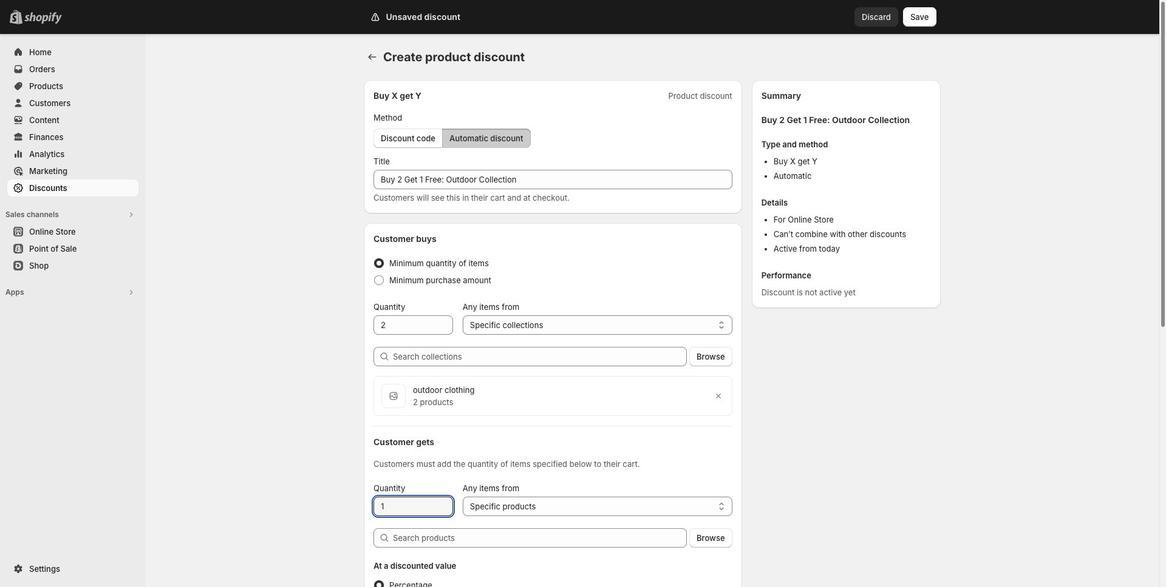 Task type: vqa. For each thing, say whether or not it's contained in the screenshot.
Shopify image
yes



Task type: locate. For each thing, give the bounding box(es) containing it.
None text field
[[374, 170, 732, 189], [374, 316, 453, 335], [374, 170, 732, 189], [374, 316, 453, 335]]

Search products text field
[[393, 529, 687, 548]]

None text field
[[374, 497, 453, 517]]



Task type: describe. For each thing, give the bounding box(es) containing it.
shopify image
[[24, 12, 62, 24]]

Search collections text field
[[393, 347, 687, 367]]



